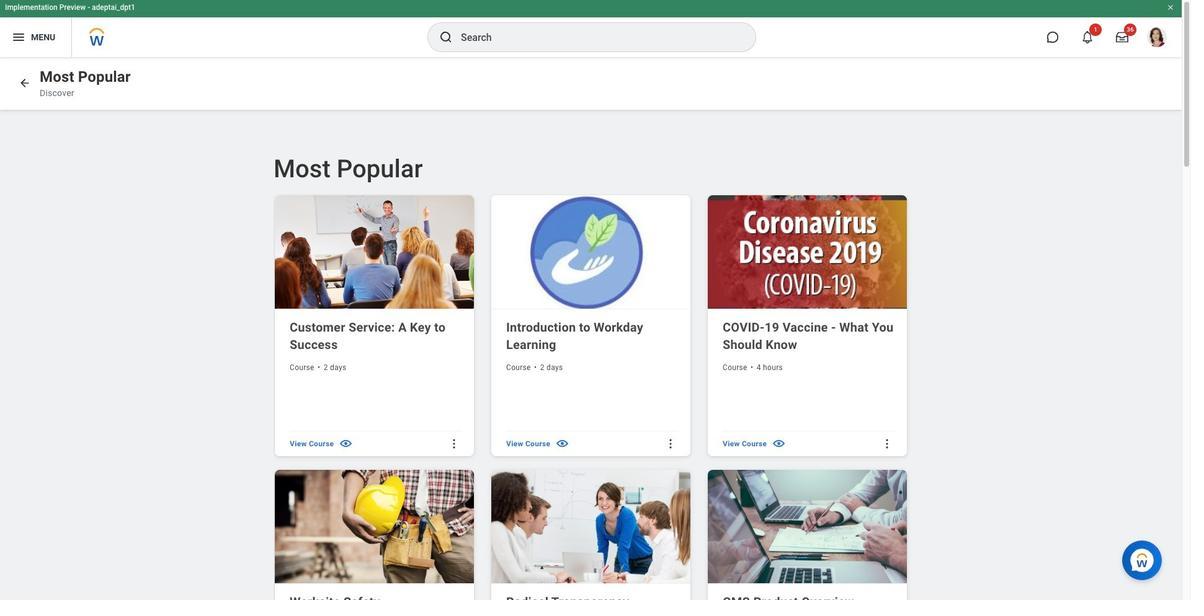 Task type: describe. For each thing, give the bounding box(es) containing it.
customer service: a key to success image
[[275, 195, 476, 309]]

covid-19 vaccine - what you should know image
[[708, 195, 910, 309]]

Search Workday  search field
[[461, 24, 730, 51]]

visible image for related actions vertical image related to introduction to workday learning image
[[555, 437, 570, 451]]

radical transparency image
[[491, 470, 693, 584]]

related actions vertical image for introduction to workday learning image
[[664, 438, 677, 450]]

related actions vertical image
[[448, 438, 460, 450]]

introduction to workday learning image
[[491, 195, 693, 309]]

close environment banner image
[[1167, 4, 1174, 11]]

arrow left image
[[19, 77, 31, 89]]

profile logan mcneil image
[[1147, 27, 1167, 50]]

search image
[[439, 30, 454, 45]]



Task type: locate. For each thing, give the bounding box(es) containing it.
1 horizontal spatial related actions vertical image
[[881, 438, 893, 450]]

2 related actions vertical image from the left
[[881, 438, 893, 450]]

0 horizontal spatial related actions vertical image
[[664, 438, 677, 450]]

visible image
[[772, 437, 786, 451]]

2 visible image from the left
[[555, 437, 570, 451]]

0 horizontal spatial visible image
[[339, 437, 353, 451]]

visible image
[[339, 437, 353, 451], [555, 437, 570, 451]]

visible image for related actions vertical icon
[[339, 437, 353, 451]]

related actions vertical image for covid-19 vaccine - what you should know image
[[881, 438, 893, 450]]

notifications large image
[[1081, 31, 1094, 43]]

1 related actions vertical image from the left
[[664, 438, 677, 450]]

1 visible image from the left
[[339, 437, 353, 451]]

gms product overview image
[[708, 470, 910, 584]]

banner
[[0, 0, 1182, 57]]

inbox large image
[[1116, 31, 1129, 43]]

worksite safety image
[[275, 470, 476, 584]]

related actions vertical image
[[664, 438, 677, 450], [881, 438, 893, 450]]

justify image
[[11, 30, 26, 45]]

1 horizontal spatial visible image
[[555, 437, 570, 451]]



Task type: vqa. For each thing, say whether or not it's contained in the screenshot.
Benefits
no



